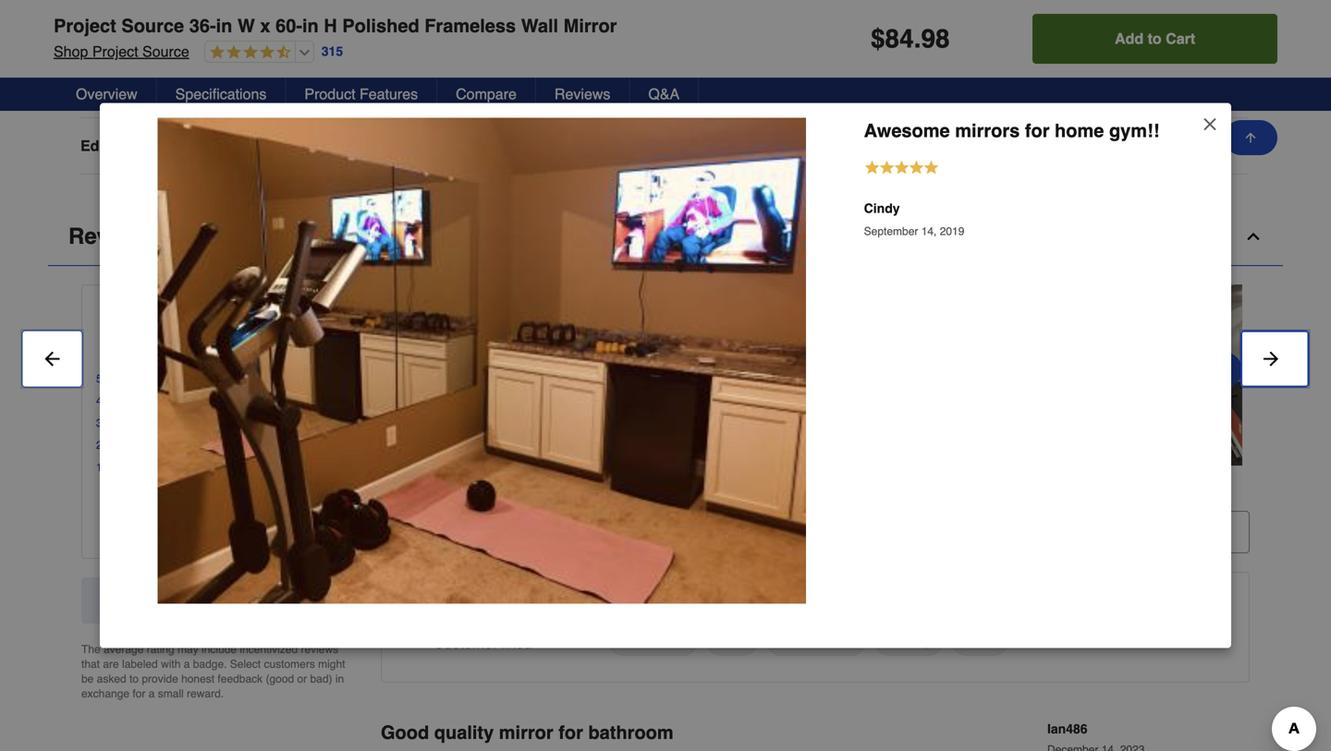 Task type: describe. For each thing, give the bounding box(es) containing it.
exchange
[[81, 688, 129, 701]]

polystyrene cell
[[1040, 80, 1193, 99]]

select
[[230, 658, 261, 671]]

good quality mirror for bathroom
[[381, 722, 674, 744]]

3
[[96, 417, 102, 430]]

1 horizontal spatial a
[[184, 658, 190, 671]]

4.5 out of 5 315 review s
[[179, 303, 318, 343]]

bad)
[[310, 673, 332, 686]]

2 no frame cell from the left
[[513, 80, 666, 99]]

0 vertical spatial source
[[121, 15, 184, 37]]

0 vertical spatial reviews button
[[536, 78, 630, 111]]

customer for customer liked
[[434, 635, 498, 652]]

0 vertical spatial 4.5 stars image
[[205, 44, 291, 61]]

2
[[96, 439, 102, 452]]

79%
[[314, 372, 337, 385]]

arrow right image
[[1260, 348, 1282, 370]]

cindy
[[864, 201, 900, 216]]

honest
[[181, 673, 215, 686]]

beveled
[[513, 137, 566, 154]]

36-
[[189, 15, 216, 37]]

framed cell
[[1040, 137, 1193, 155]]

edge
[[80, 137, 117, 154]]

mirrors
[[955, 120, 1020, 141]]

framed
[[1040, 137, 1091, 154]]

shop project source
[[54, 43, 189, 60]]

product
[[305, 86, 356, 103]]

frame material
[[80, 81, 185, 98]]

write a review
[[164, 514, 268, 531]]

product features
[[305, 86, 418, 103]]

98
[[921, 24, 950, 54]]

overview
[[76, 86, 137, 103]]

$ 84 . 98
[[871, 24, 950, 54]]

2 wall cell from the left
[[513, 24, 666, 42]]

quality inside button
[[886, 632, 932, 649]]

chevron up image
[[1244, 227, 1263, 246]]

$
[[871, 24, 885, 54]]

recommend this product
[[151, 592, 315, 609]]

2019
[[940, 225, 965, 238]]

be
[[81, 673, 94, 686]]

that
[[81, 658, 100, 671]]

0 vertical spatial project
[[54, 15, 116, 37]]

size button
[[706, 625, 759, 656]]

2 no frame from the left
[[513, 81, 574, 98]]

1 vertical spatial type
[[121, 137, 154, 154]]

s inside 4.5 out of 5 315 review s
[[247, 328, 253, 343]]

315 for 315 customer review s
[[381, 482, 406, 499]]

project source 36-in w x 60-in h polished frameless wall mirror
[[54, 15, 617, 37]]

in inside the average rating may include incentivized reviews that are labeled with a badge. select customers might be asked to provide honest feedback (good or bad) in exchange for a small reward.
[[335, 673, 344, 686]]

4
[[96, 395, 102, 408]]

1 polished cell from the left
[[250, 137, 402, 155]]

1
[[96, 461, 102, 474]]

the average rating may include incentivized reviews that are labeled with a badge. select customers might be asked to provide honest feedback (good or bad) in exchange for a small reward.
[[81, 643, 345, 701]]

polished for 1st polished cell
[[250, 137, 306, 154]]

3% for 3
[[320, 417, 337, 430]]

to inside button
[[1148, 30, 1162, 47]]

1 vertical spatial project
[[92, 43, 138, 60]]

asked
[[97, 673, 126, 686]]

recommend
[[151, 592, 235, 609]]

reviews
[[301, 643, 338, 656]]

h
[[324, 15, 337, 37]]

review for 315 customer review s
[[483, 482, 534, 499]]

shop
[[54, 43, 88, 60]]

write a review button
[[134, 502, 299, 544]]

labeled
[[122, 658, 158, 671]]

frame
[[80, 81, 125, 98]]

gym!!
[[1109, 120, 1160, 141]]

1 no frame from the left
[[250, 81, 310, 98]]

sentiment
[[473, 592, 545, 609]]

the
[[81, 643, 100, 656]]

1 no from the left
[[250, 81, 268, 98]]

material
[[129, 81, 185, 98]]

reward.
[[187, 688, 224, 701]]

2 polished cell from the left
[[777, 137, 929, 155]]

are
[[103, 658, 119, 671]]

hide
[[430, 524, 462, 541]]

overview button
[[57, 78, 157, 111]]

out
[[256, 303, 282, 324]]

arrow left image
[[41, 348, 63, 370]]

10%
[[314, 395, 337, 408]]

might
[[318, 658, 345, 671]]

a inside write a review 'button'
[[205, 514, 213, 531]]

1 horizontal spatial s
[[534, 482, 542, 499]]

beveled cell
[[513, 137, 666, 155]]

315 for 315
[[321, 44, 343, 59]]

polished for second polished cell
[[777, 137, 833, 154]]

compare button
[[437, 78, 536, 111]]

w
[[238, 15, 255, 37]]

5%
[[320, 461, 337, 474]]

size
[[718, 632, 747, 649]]

3% for 2
[[320, 439, 337, 452]]

may
[[178, 643, 199, 656]]

bathroom
[[588, 722, 674, 744]]

hide filters
[[430, 524, 511, 541]]

good
[[381, 722, 429, 744]]



Task type: locate. For each thing, give the bounding box(es) containing it.
315
[[321, 44, 343, 59], [179, 328, 201, 343], [381, 482, 406, 499]]

315 inside 4.5 out of 5 315 review s
[[179, 328, 201, 343]]

cindy september 14, 2019
[[864, 201, 965, 238]]

(good
[[266, 673, 294, 686]]

0 vertical spatial customer
[[410, 482, 479, 499]]

badge.
[[193, 658, 227, 671]]

reviews
[[555, 86, 611, 103], [68, 224, 157, 249]]

type up shop project source
[[80, 24, 114, 41]]

review inside 4.5 out of 5 315 review s
[[204, 328, 247, 343]]

to
[[1148, 30, 1162, 47], [129, 673, 139, 686]]

edge type
[[80, 137, 154, 154]]

1 vertical spatial 315
[[179, 328, 201, 343]]

2 horizontal spatial polished
[[777, 137, 833, 154]]

thickness
[[620, 632, 686, 649]]

q&a
[[648, 86, 680, 103]]

no frame cell down the "$"
[[777, 80, 929, 99]]

cell
[[777, 24, 929, 42], [1040, 24, 1193, 42]]

0 vertical spatial for
[[1025, 120, 1050, 141]]

0 horizontal spatial polished cell
[[250, 137, 402, 155]]

0 vertical spatial s
[[247, 328, 253, 343]]

customer liked
[[434, 635, 532, 652]]

ian486
[[1047, 722, 1088, 737]]

customer sentiment
[[400, 592, 545, 609]]

in left h
[[302, 15, 319, 37]]

3 no frame from the left
[[777, 81, 837, 98]]

include
[[202, 643, 237, 656]]

0 horizontal spatial to
[[129, 673, 139, 686]]

customer for customer sentiment
[[400, 592, 469, 609]]

september
[[864, 225, 918, 238]]

2 vertical spatial review
[[217, 514, 268, 531]]

a down may
[[184, 658, 190, 671]]

1 vertical spatial for
[[133, 688, 145, 701]]

write
[[164, 514, 201, 531]]

1 frame from the left
[[273, 81, 310, 98]]

3 no frame cell from the left
[[777, 80, 929, 99]]

1 vertical spatial 3%
[[320, 439, 337, 452]]

5
[[308, 303, 318, 324], [96, 372, 102, 385]]

customer up hide
[[410, 482, 479, 499]]

1 horizontal spatial no frame
[[513, 81, 574, 98]]

2 horizontal spatial 315
[[381, 482, 406, 499]]

of
[[287, 303, 303, 324]]

1 cell from the left
[[777, 24, 929, 42]]

no frame cell up beveled "cell"
[[513, 80, 666, 99]]

1 horizontal spatial no frame cell
[[513, 80, 666, 99]]

3 frame from the left
[[800, 81, 837, 98]]

1 horizontal spatial polished
[[342, 15, 419, 37]]

cart
[[1166, 30, 1196, 47]]

review up the filters
[[483, 482, 534, 499]]

2 horizontal spatial no frame
[[777, 81, 837, 98]]

0 horizontal spatial type
[[80, 24, 114, 41]]

s up hide filters button
[[534, 482, 542, 499]]

satisfaction button
[[766, 625, 867, 656]]

1 vertical spatial 5
[[96, 372, 102, 385]]

2 cell from the left
[[1040, 24, 1193, 42]]

1 horizontal spatial for
[[559, 722, 583, 744]]

2 frame from the left
[[536, 81, 574, 98]]

polystyrene
[[1040, 81, 1117, 98]]

thickness button
[[608, 625, 698, 656]]

2 horizontal spatial in
[[335, 673, 344, 686]]

reviews for the bottommost the reviews button
[[68, 224, 157, 249]]

filters
[[466, 524, 511, 541]]

0 horizontal spatial wall cell
[[250, 24, 402, 42]]

provide
[[142, 673, 178, 686]]

x
[[260, 15, 270, 37]]

1 vertical spatial reviews button
[[48, 208, 1283, 266]]

4.5
[[225, 303, 251, 324]]

0 vertical spatial quality
[[886, 632, 932, 649]]

product features button
[[286, 78, 437, 111]]

1 vertical spatial a
[[184, 658, 190, 671]]

1 horizontal spatial quality
[[886, 632, 932, 649]]

no
[[250, 81, 268, 98], [513, 81, 532, 98], [777, 81, 795, 98]]

2 vertical spatial for
[[559, 722, 583, 744]]

in down might
[[335, 673, 344, 686]]

for
[[1025, 120, 1050, 141], [133, 688, 145, 701], [559, 722, 583, 744]]

quality left price
[[886, 632, 932, 649]]

product
[[266, 592, 315, 609]]

5 inside 4.5 out of 5 315 review s
[[308, 303, 318, 324]]

2 vertical spatial a
[[149, 688, 155, 701]]

or
[[297, 673, 307, 686]]

frameless
[[425, 15, 516, 37]]

customers
[[264, 658, 315, 671]]

1 3% from the top
[[320, 417, 337, 430]]

2 horizontal spatial for
[[1025, 120, 1050, 141]]

customer down customer sentiment
[[434, 635, 498, 652]]

1 horizontal spatial in
[[302, 15, 319, 37]]

2 vertical spatial customer
[[434, 635, 498, 652]]

5 right of
[[308, 303, 318, 324]]

4.5 stars image
[[205, 44, 291, 61], [115, 299, 218, 326]]

source
[[121, 15, 184, 37], [142, 43, 189, 60]]

awesome mirrors for home gym!!
[[864, 120, 1160, 141]]

reviews button
[[536, 78, 630, 111], [48, 208, 1283, 266]]

hide filters button
[[381, 511, 541, 554]]

3 no from the left
[[777, 81, 795, 98]]

1 vertical spatial customer
[[400, 592, 469, 609]]

0 vertical spatial 315
[[321, 44, 343, 59]]

1 vertical spatial review
[[483, 482, 534, 499]]

3% down 10%
[[320, 417, 337, 430]]

type
[[80, 24, 114, 41], [121, 137, 154, 154]]

1 vertical spatial reviews
[[68, 224, 157, 249]]

no frame cell down h
[[250, 80, 402, 99]]

mirror
[[499, 722, 553, 744]]

arrow up image
[[1243, 130, 1258, 145]]

1 vertical spatial quality
[[434, 722, 494, 744]]

review for write a review
[[217, 514, 268, 531]]

1 horizontal spatial frame
[[536, 81, 574, 98]]

review down 4.5
[[204, 328, 247, 343]]

for down provide
[[133, 688, 145, 701]]

specifications
[[175, 86, 267, 103]]

in left w
[[216, 15, 232, 37]]

s down 4.5
[[247, 328, 253, 343]]

review right write
[[217, 514, 268, 531]]

1 horizontal spatial type
[[121, 137, 154, 154]]

type right edge
[[121, 137, 154, 154]]

0 horizontal spatial a
[[149, 688, 155, 701]]

2 vertical spatial 315
[[381, 482, 406, 499]]

1 horizontal spatial polished cell
[[777, 137, 929, 155]]

1 horizontal spatial wall cell
[[513, 24, 666, 42]]

3% up 5%
[[320, 439, 337, 452]]

60-
[[276, 15, 302, 37]]

0 horizontal spatial no frame cell
[[250, 80, 402, 99]]

feedback
[[218, 673, 263, 686]]

compare
[[456, 86, 517, 103]]

1 vertical spatial source
[[142, 43, 189, 60]]

review inside 'button'
[[217, 514, 268, 531]]

1 vertical spatial to
[[129, 673, 139, 686]]

source up shop project source
[[121, 15, 184, 37]]

2 horizontal spatial no
[[777, 81, 795, 98]]

incentivized
[[240, 643, 298, 656]]

1 no frame cell from the left
[[250, 80, 402, 99]]

a down provide
[[149, 688, 155, 701]]

1 horizontal spatial cell
[[1040, 24, 1193, 42]]

wall cell
[[250, 24, 402, 42], [513, 24, 666, 42]]

0 horizontal spatial no
[[250, 81, 268, 98]]

reviews for topmost the reviews button
[[555, 86, 611, 103]]

awesome
[[864, 120, 950, 141]]

small
[[158, 688, 184, 701]]

project up the shop
[[54, 15, 116, 37]]

5 up 4
[[96, 372, 102, 385]]

rating
[[147, 643, 174, 656]]

price
[[963, 632, 997, 649]]

wall
[[521, 15, 558, 37], [250, 24, 278, 41], [513, 24, 541, 41]]

quality button
[[874, 625, 944, 656]]

project up frame
[[92, 43, 138, 60]]

14,
[[921, 225, 937, 238]]

a
[[205, 514, 213, 531], [184, 658, 190, 671], [149, 688, 155, 701]]

2 horizontal spatial a
[[205, 514, 213, 531]]

0 vertical spatial 3%
[[320, 417, 337, 430]]

0 horizontal spatial s
[[247, 328, 253, 343]]

features
[[360, 86, 418, 103]]

uploaded image image
[[158, 118, 806, 604], [388, 366, 569, 384], [579, 366, 760, 384], [769, 366, 950, 384], [1150, 366, 1331, 384]]

0 horizontal spatial for
[[133, 688, 145, 701]]

to right add
[[1148, 30, 1162, 47]]

0 vertical spatial review
[[204, 328, 247, 343]]

1 vertical spatial s
[[534, 482, 542, 499]]

customer
[[410, 482, 479, 499], [400, 592, 469, 609], [434, 635, 498, 652]]

quality right good
[[434, 722, 494, 744]]

0 horizontal spatial no frame
[[250, 81, 310, 98]]

a right write
[[205, 514, 213, 531]]

1 horizontal spatial reviews
[[555, 86, 611, 103]]

1 wall cell from the left
[[250, 24, 402, 42]]

2 3% from the top
[[320, 439, 337, 452]]

1 horizontal spatial no
[[513, 81, 532, 98]]

for right mirror
[[559, 722, 583, 744]]

2 no from the left
[[513, 81, 532, 98]]

0 vertical spatial type
[[80, 24, 114, 41]]

filter image
[[411, 525, 426, 540]]

315 customer review s
[[381, 482, 542, 499]]

no frame
[[250, 81, 310, 98], [513, 81, 574, 98], [777, 81, 837, 98]]

to inside the average rating may include incentivized reviews that are labeled with a badge. select customers might be asked to provide honest feedback (good or bad) in exchange for a small reward.
[[129, 673, 139, 686]]

satisfaction
[[778, 632, 855, 649]]

frame
[[273, 81, 310, 98], [536, 81, 574, 98], [800, 81, 837, 98]]

1 horizontal spatial 5
[[308, 303, 318, 324]]

to down labeled
[[129, 673, 139, 686]]

price button
[[951, 625, 1009, 656]]

0 vertical spatial to
[[1148, 30, 1162, 47]]

liked
[[502, 635, 532, 652]]

add to cart
[[1115, 30, 1196, 47]]

0 horizontal spatial quality
[[434, 722, 494, 744]]

0 vertical spatial 5
[[308, 303, 318, 324]]

polished cell
[[250, 137, 402, 155], [777, 137, 929, 155]]

2 horizontal spatial frame
[[800, 81, 837, 98]]

0 horizontal spatial polished
[[250, 137, 306, 154]]

1 vertical spatial 4.5 stars image
[[115, 299, 218, 326]]

0 horizontal spatial reviews
[[68, 224, 157, 249]]

4.5 stars image left 4.5
[[115, 299, 218, 326]]

0 horizontal spatial 5
[[96, 372, 102, 385]]

arrow right image
[[1218, 359, 1232, 382]]

close image
[[1201, 115, 1219, 134]]

0 horizontal spatial in
[[216, 15, 232, 37]]

review
[[204, 328, 247, 343], [483, 482, 534, 499], [217, 514, 268, 531]]

customer up customer liked
[[400, 592, 469, 609]]

0 horizontal spatial frame
[[273, 81, 310, 98]]

polished cell down product
[[250, 137, 402, 155]]

reviews down edge type
[[68, 224, 157, 249]]

.
[[914, 24, 921, 54]]

2 horizontal spatial no frame cell
[[777, 80, 929, 99]]

q&a button
[[630, 78, 699, 111]]

1 horizontal spatial to
[[1148, 30, 1162, 47]]

1 horizontal spatial 315
[[321, 44, 343, 59]]

0 horizontal spatial cell
[[777, 24, 929, 42]]

add
[[1115, 30, 1144, 47]]

add to cart button
[[1033, 14, 1278, 64]]

0 vertical spatial reviews
[[555, 86, 611, 103]]

4.5 stars image down w
[[205, 44, 291, 61]]

polished cell up cindy
[[777, 137, 929, 155]]

for left home
[[1025, 120, 1050, 141]]

home
[[1055, 120, 1104, 141]]

reviews up beveled "cell"
[[555, 86, 611, 103]]

0 horizontal spatial 315
[[179, 328, 201, 343]]

source up material
[[142, 43, 189, 60]]

mirror
[[564, 15, 617, 37]]

0 vertical spatial a
[[205, 514, 213, 531]]

no frame cell
[[250, 80, 402, 99], [513, 80, 666, 99], [777, 80, 929, 99]]

for inside the average rating may include incentivized reviews that are labeled with a badge. select customers might be asked to provide honest feedback (good or bad) in exchange for a small reward.
[[133, 688, 145, 701]]

with
[[161, 658, 181, 671]]



Task type: vqa. For each thing, say whether or not it's contained in the screenshot.
the bottom s
yes



